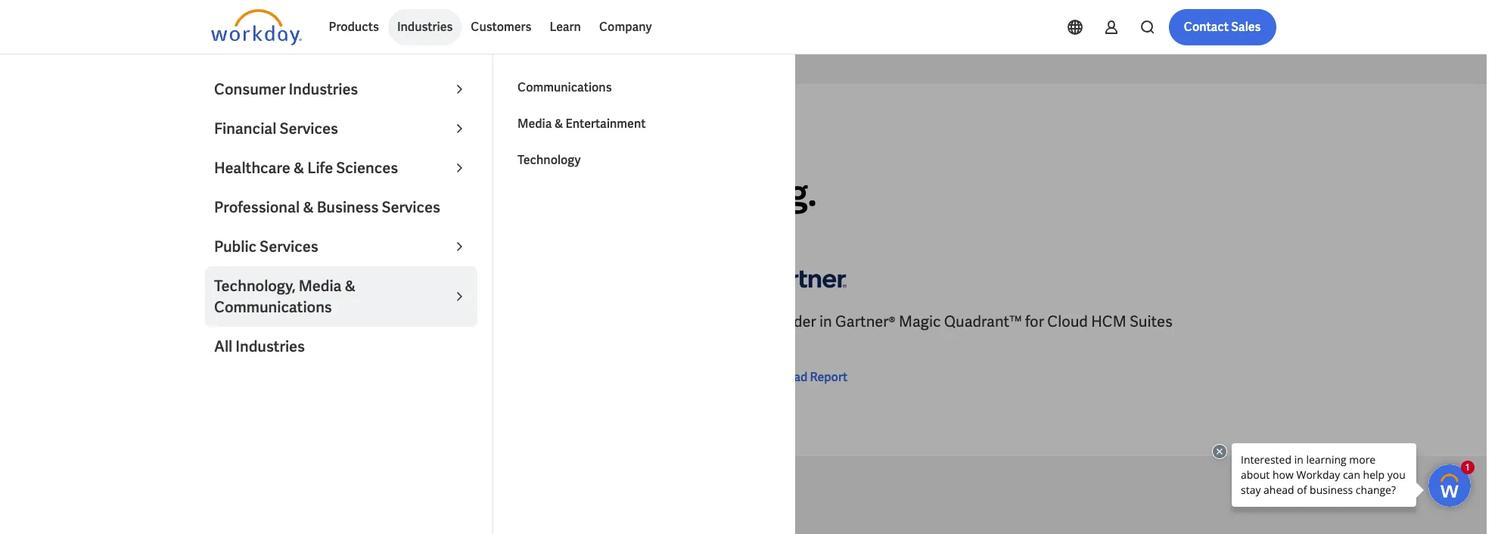 Task type: describe. For each thing, give the bounding box(es) containing it.
a leader in 2023 gartner® magic quadrant™ for cloud erp for service- centric enterprises
[[211, 312, 691, 353]]

entertainment
[[566, 116, 646, 132]]

products button
[[320, 9, 388, 45]]

customers button
[[462, 9, 541, 45]]

read report link
[[756, 369, 848, 387]]

consumer industries button
[[205, 70, 478, 109]]

sciences
[[336, 158, 398, 178]]

technology, media & communications button
[[205, 266, 478, 327]]

learn
[[550, 19, 581, 35]]

all industries
[[214, 337, 305, 357]]

2023
[[291, 312, 323, 332]]

say
[[300, 134, 320, 147]]

financial
[[214, 119, 277, 139]]

services for public services
[[260, 237, 318, 257]]

suites
[[1130, 312, 1173, 332]]

& for business
[[303, 198, 314, 217]]

contact
[[1184, 19, 1229, 35]]

a for a leader in gartner® magic quadrant™ for cloud hcm suites
[[756, 312, 766, 332]]

1 for from the left
[[517, 312, 536, 332]]

0 vertical spatial industries
[[397, 19, 453, 35]]

sales
[[1232, 19, 1261, 35]]

healthcare & life sciences button
[[205, 148, 478, 188]]

leader for a leader in gartner® magic quadrant™ for cloud hcm suites
[[769, 312, 817, 332]]

business
[[317, 198, 379, 217]]

service-
[[636, 312, 691, 332]]

hr,
[[530, 170, 588, 217]]

read
[[780, 370, 808, 386]]

services for financial services
[[280, 119, 338, 139]]

go to the homepage image
[[211, 9, 302, 45]]

in for gartner®
[[820, 312, 832, 332]]

read report
[[780, 370, 848, 386]]

2 quadrant™ from the left
[[944, 312, 1022, 332]]

gartner image for 2023
[[211, 257, 302, 299]]

& for entertainment
[[555, 116, 563, 132]]

communications link
[[509, 70, 781, 106]]

learn button
[[541, 9, 590, 45]]

public services
[[214, 237, 318, 257]]

industries for consumer industries
[[289, 79, 358, 99]]

technology link
[[509, 142, 781, 179]]

technology, media & communications
[[214, 276, 356, 317]]

cloud inside a leader in 2023 gartner® magic quadrant™ for cloud erp for service- centric enterprises
[[539, 312, 579, 332]]

& for life
[[293, 158, 305, 178]]

communications inside technology, media & communications
[[214, 297, 332, 317]]

in for finance,
[[354, 170, 385, 217]]

company button
[[590, 9, 661, 45]]

in for 2023
[[275, 312, 287, 332]]

technology
[[518, 152, 581, 168]]

2 gartner® from the left
[[836, 312, 896, 332]]



Task type: locate. For each thing, give the bounding box(es) containing it.
1 horizontal spatial for
[[613, 312, 632, 332]]

1 horizontal spatial media
[[518, 116, 552, 132]]

professional
[[214, 198, 300, 217]]

centric
[[211, 333, 262, 353]]

1 gartner image from the left
[[211, 257, 302, 299]]

cloud
[[539, 312, 579, 332], [1048, 312, 1088, 332]]

technology,
[[214, 276, 296, 296]]

0 vertical spatial media
[[518, 116, 552, 132]]

analysts
[[244, 134, 298, 147]]

a for a leader in finance, hr, and planning.
[[211, 170, 236, 217]]

enterprises
[[265, 333, 343, 353]]

in inside a leader in 2023 gartner® magic quadrant™ for cloud erp for service- centric enterprises
[[275, 312, 287, 332]]

for
[[517, 312, 536, 332], [613, 312, 632, 332], [1026, 312, 1045, 332]]

2 for from the left
[[613, 312, 632, 332]]

a down what at the left of page
[[211, 170, 236, 217]]

0 horizontal spatial magic
[[390, 312, 432, 332]]

company
[[599, 19, 652, 35]]

healthcare & life sciences
[[214, 158, 398, 178]]

1 horizontal spatial communications
[[518, 79, 612, 95]]

1 horizontal spatial magic
[[899, 312, 941, 332]]

0 horizontal spatial communications
[[214, 297, 332, 317]]

industries
[[397, 19, 453, 35], [289, 79, 358, 99], [236, 337, 305, 357]]

a leader in finance, hr, and planning.
[[211, 170, 817, 217]]

professional & business services
[[214, 198, 441, 217]]

1 gartner® from the left
[[327, 312, 387, 332]]

customers
[[471, 19, 532, 35]]

1 leader from the left
[[224, 312, 272, 332]]

services inside dropdown button
[[280, 119, 338, 139]]

all
[[214, 337, 233, 357]]

for right erp
[[613, 312, 632, 332]]

public
[[214, 237, 257, 257]]

0 horizontal spatial media
[[299, 276, 342, 296]]

0 horizontal spatial in
[[275, 312, 287, 332]]

1 horizontal spatial quadrant™
[[944, 312, 1022, 332]]

gartner image for gartner®
[[756, 257, 847, 299]]

services down sciences
[[382, 198, 441, 217]]

leader up 'centric'
[[224, 312, 272, 332]]

planning.
[[665, 170, 817, 217]]

media up 2023
[[299, 276, 342, 296]]

a leader in gartner® magic quadrant™ for cloud hcm suites
[[756, 312, 1173, 332]]

media inside 'link'
[[518, 116, 552, 132]]

0 horizontal spatial for
[[517, 312, 536, 332]]

services
[[280, 119, 338, 139], [382, 198, 441, 217], [260, 237, 318, 257]]

hcm
[[1092, 312, 1127, 332]]

1 horizontal spatial gartner®
[[836, 312, 896, 332]]

in
[[354, 170, 385, 217], [275, 312, 287, 332], [820, 312, 832, 332]]

finance,
[[392, 170, 522, 217]]

what analysts say
[[211, 134, 320, 147]]

financial services
[[214, 119, 338, 139]]

0 vertical spatial communications
[[518, 79, 612, 95]]

industries button
[[388, 9, 462, 45]]

industries up "financial services" dropdown button
[[289, 79, 358, 99]]

1 magic from the left
[[390, 312, 432, 332]]

communications down technology,
[[214, 297, 332, 317]]

0 horizontal spatial gartner®
[[327, 312, 387, 332]]

services up healthcare & life sciences
[[280, 119, 338, 139]]

communications up media & entertainment
[[518, 79, 612, 95]]

media & entertainment link
[[509, 106, 781, 142]]

1 vertical spatial media
[[299, 276, 342, 296]]

& up technology
[[555, 116, 563, 132]]

3 for from the left
[[1026, 312, 1045, 332]]

a up "read report" link
[[756, 312, 766, 332]]

consumer
[[214, 79, 286, 99]]

media & entertainment
[[518, 116, 646, 132]]

magic inside a leader in 2023 gartner® magic quadrant™ for cloud erp for service- centric enterprises
[[390, 312, 432, 332]]

2 cloud from the left
[[1048, 312, 1088, 332]]

1 quadrant™ from the left
[[435, 312, 513, 332]]

1 vertical spatial communications
[[214, 297, 332, 317]]

gartner® right 2023
[[327, 312, 387, 332]]

erp
[[583, 312, 610, 332]]

a for a leader in 2023 gartner® magic quadrant™ for cloud erp for service- centric enterprises
[[211, 312, 221, 332]]

& inside 'link'
[[555, 116, 563, 132]]

2 horizontal spatial in
[[820, 312, 832, 332]]

0 horizontal spatial leader
[[224, 312, 272, 332]]

quadrant™
[[435, 312, 513, 332], [944, 312, 1022, 332]]

cloud left hcm
[[1048, 312, 1088, 332]]

1 horizontal spatial gartner image
[[756, 257, 847, 299]]

contact sales link
[[1169, 9, 1277, 45]]

0 vertical spatial services
[[280, 119, 338, 139]]

media
[[518, 116, 552, 132], [299, 276, 342, 296]]

leader
[[224, 312, 272, 332], [769, 312, 817, 332]]

gartner image
[[211, 257, 302, 299], [756, 257, 847, 299]]

communications
[[518, 79, 612, 95], [214, 297, 332, 317]]

services up technology, media & communications
[[260, 237, 318, 257]]

leader for a leader in 2023 gartner® magic quadrant™ for cloud erp for service- centric enterprises
[[224, 312, 272, 332]]

a inside a leader in 2023 gartner® magic quadrant™ for cloud erp for service- centric enterprises
[[211, 312, 221, 332]]

leader
[[243, 170, 347, 217]]

and
[[595, 170, 657, 217]]

all industries link
[[205, 327, 478, 366]]

products
[[329, 19, 379, 35]]

1 vertical spatial services
[[382, 198, 441, 217]]

life
[[308, 158, 333, 178]]

0 horizontal spatial gartner image
[[211, 257, 302, 299]]

1 horizontal spatial leader
[[769, 312, 817, 332]]

1 horizontal spatial in
[[354, 170, 385, 217]]

2 vertical spatial services
[[260, 237, 318, 257]]

services inside "dropdown button"
[[260, 237, 318, 257]]

2 leader from the left
[[769, 312, 817, 332]]

0 horizontal spatial cloud
[[539, 312, 579, 332]]

1 horizontal spatial cloud
[[1048, 312, 1088, 332]]

2 magic from the left
[[899, 312, 941, 332]]

2 vertical spatial industries
[[236, 337, 305, 357]]

a
[[211, 170, 236, 217], [211, 312, 221, 332], [756, 312, 766, 332]]

healthcare
[[214, 158, 290, 178]]

& down healthcare & life sciences
[[303, 198, 314, 217]]

what
[[211, 134, 242, 147]]

consumer industries
[[214, 79, 358, 99]]

2 gartner image from the left
[[756, 257, 847, 299]]

contact sales
[[1184, 19, 1261, 35]]

leader inside a leader in 2023 gartner® magic quadrant™ for cloud erp for service- centric enterprises
[[224, 312, 272, 332]]

for left hcm
[[1026, 312, 1045, 332]]

gartner® inside a leader in 2023 gartner® magic quadrant™ for cloud erp for service- centric enterprises
[[327, 312, 387, 332]]

&
[[555, 116, 563, 132], [293, 158, 305, 178], [303, 198, 314, 217], [345, 276, 356, 296]]

2 horizontal spatial for
[[1026, 312, 1045, 332]]

leader up read
[[769, 312, 817, 332]]

media up technology
[[518, 116, 552, 132]]

0 horizontal spatial quadrant™
[[435, 312, 513, 332]]

public services button
[[205, 227, 478, 266]]

report
[[810, 370, 848, 386]]

1 cloud from the left
[[539, 312, 579, 332]]

media inside technology, media & communications
[[299, 276, 342, 296]]

industries right products
[[397, 19, 453, 35]]

& left life at the left top of page
[[293, 158, 305, 178]]

industries for all industries
[[236, 337, 305, 357]]

professional & business services link
[[205, 188, 478, 227]]

industries down 2023
[[236, 337, 305, 357]]

magic
[[390, 312, 432, 332], [899, 312, 941, 332]]

for left erp
[[517, 312, 536, 332]]

gartner® up the "report"
[[836, 312, 896, 332]]

1 vertical spatial industries
[[289, 79, 358, 99]]

a up all
[[211, 312, 221, 332]]

cloud left erp
[[539, 312, 579, 332]]

gartner®
[[327, 312, 387, 332], [836, 312, 896, 332]]

financial services button
[[205, 109, 478, 148]]

quadrant™ inside a leader in 2023 gartner® magic quadrant™ for cloud erp for service- centric enterprises
[[435, 312, 513, 332]]

& inside technology, media & communications
[[345, 276, 356, 296]]

& down the public services "dropdown button"
[[345, 276, 356, 296]]



Task type: vqa. For each thing, say whether or not it's contained in the screenshot.
leftmost media
yes



